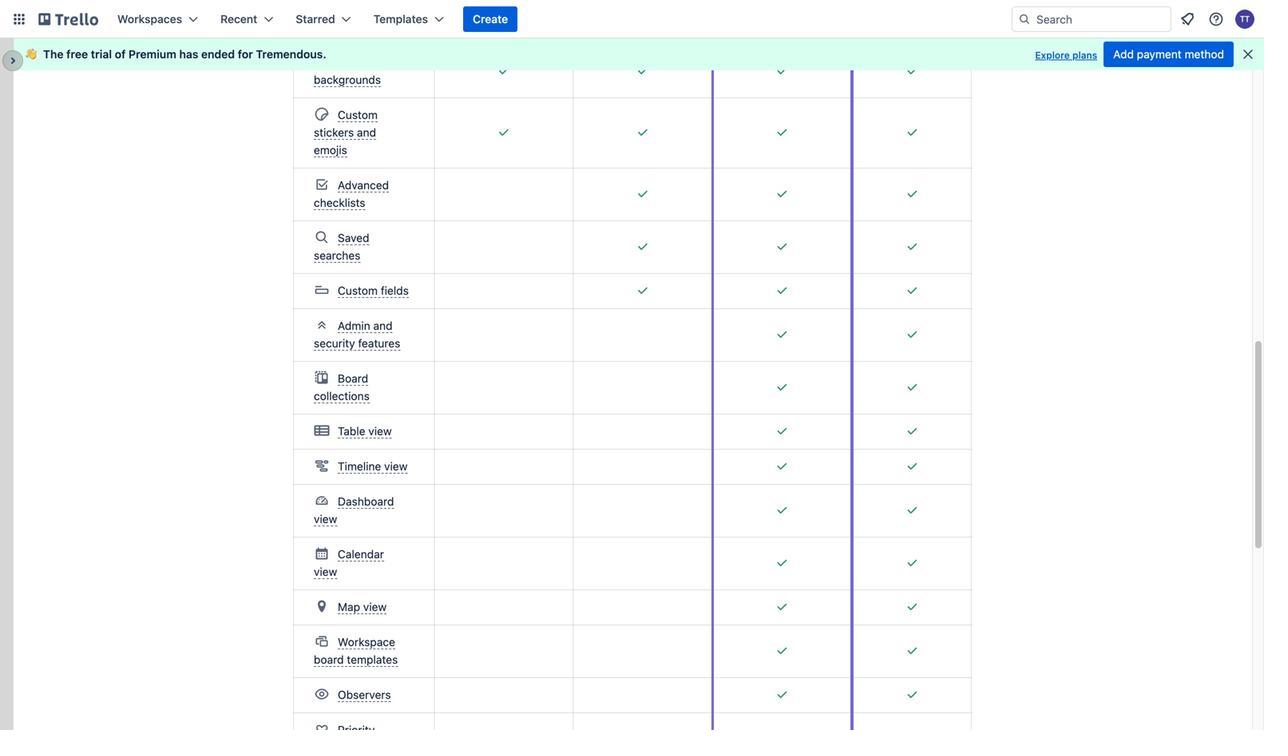 Task type: locate. For each thing, give the bounding box(es) containing it.
workspace board templates
[[314, 635, 398, 666]]

search image
[[1018, 13, 1031, 26]]

security
[[314, 337, 355, 350]]

map view
[[338, 600, 387, 613]]

1 vertical spatial custom
[[338, 108, 378, 121]]

0 vertical spatial custom
[[338, 56, 378, 69]]

view inside dashboard view
[[314, 512, 337, 526]]

templates
[[374, 12, 428, 26]]

2 vertical spatial custom
[[338, 284, 378, 297]]

👋 the free trial of premium has ended for tremendous .
[[26, 48, 327, 61]]

calendar view
[[314, 548, 384, 578]]

view down dashboard view
[[314, 565, 337, 578]]

view right the map
[[363, 600, 387, 613]]

view
[[369, 425, 392, 438], [384, 460, 408, 473], [314, 512, 337, 526], [314, 565, 337, 578], [363, 600, 387, 613]]

premium
[[129, 48, 176, 61]]

and up features
[[373, 319, 393, 332]]

view up the "calendar view"
[[314, 512, 337, 526]]

timeline
[[338, 460, 381, 473]]

of
[[115, 48, 126, 61]]

custom
[[338, 56, 378, 69], [338, 108, 378, 121], [338, 284, 378, 297]]

custom for stickers
[[338, 108, 378, 121]]

board
[[338, 372, 368, 385]]

custom up backgrounds
[[338, 56, 378, 69]]

ended
[[201, 48, 235, 61]]

observers
[[338, 688, 391, 701]]

the
[[43, 48, 64, 61]]

dashboard
[[338, 495, 394, 508]]

open information menu image
[[1209, 11, 1225, 27]]

table
[[338, 425, 366, 438]]

view right the timeline
[[384, 460, 408, 473]]

dashboard view
[[314, 495, 394, 526]]

explore
[[1036, 50, 1070, 61]]

custom up admin
[[338, 284, 378, 297]]

recent
[[221, 12, 257, 26]]

1 vertical spatial and
[[373, 319, 393, 332]]

banner
[[13, 38, 1265, 70]]

explore plans
[[1036, 50, 1098, 61]]

plans
[[1073, 50, 1098, 61]]

and
[[357, 126, 376, 139], [373, 319, 393, 332]]

1 custom from the top
[[338, 56, 378, 69]]

for
[[238, 48, 253, 61]]

payment
[[1137, 48, 1182, 61]]

custom inside custom stickers and emojis
[[338, 108, 378, 121]]

workspace
[[338, 635, 395, 649]]

view for map view
[[363, 600, 387, 613]]

and inside custom stickers and emojis
[[357, 126, 376, 139]]

view right the table
[[369, 425, 392, 438]]

3 custom from the top
[[338, 284, 378, 297]]

workspaces button
[[108, 6, 208, 32]]

custom up stickers
[[338, 108, 378, 121]]

backgrounds
[[314, 73, 381, 86]]

starred button
[[286, 6, 361, 32]]

2 custom from the top
[[338, 108, 378, 121]]

and right stickers
[[357, 126, 376, 139]]

free
[[66, 48, 88, 61]]

admin and security features
[[314, 319, 401, 350]]

workspaces
[[117, 12, 182, 26]]

view for calendar view
[[314, 565, 337, 578]]

board collections
[[314, 372, 370, 403]]

saved searches
[[314, 231, 369, 262]]

0 vertical spatial and
[[357, 126, 376, 139]]

method
[[1185, 48, 1225, 61]]

timeline view
[[338, 460, 408, 473]]

Search field
[[1012, 6, 1172, 32]]

and inside admin and security features
[[373, 319, 393, 332]]

has
[[179, 48, 198, 61]]

custom for fields
[[338, 284, 378, 297]]

add payment method button
[[1104, 42, 1234, 67]]

view inside the "calendar view"
[[314, 565, 337, 578]]

custom inside custom backgrounds
[[338, 56, 378, 69]]



Task type: vqa. For each thing, say whether or not it's contained in the screenshot.
Custom backgrounds
yes



Task type: describe. For each thing, give the bounding box(es) containing it.
add payment method
[[1114, 48, 1225, 61]]

custom fields
[[338, 284, 409, 297]]

advanced
[[338, 179, 389, 192]]

view for table view
[[369, 425, 392, 438]]

view for timeline view
[[384, 460, 408, 473]]

searches
[[314, 249, 361, 262]]

templates
[[347, 653, 398, 666]]

emojis
[[314, 143, 347, 157]]

checklists
[[314, 196, 365, 209]]

collections
[[314, 389, 370, 403]]

map
[[338, 600, 360, 613]]

custom stickers and emojis
[[314, 108, 378, 157]]

wave image
[[26, 47, 37, 62]]

starred
[[296, 12, 335, 26]]

tremendous
[[256, 48, 323, 61]]

calendar
[[338, 548, 384, 561]]

view for dashboard view
[[314, 512, 337, 526]]

👋
[[26, 48, 37, 61]]

saved
[[338, 231, 369, 244]]

custom for backgrounds
[[338, 56, 378, 69]]

board
[[314, 653, 344, 666]]

create
[[473, 12, 508, 26]]

back to home image
[[38, 6, 98, 32]]

admin
[[338, 319, 370, 332]]

banner containing 👋
[[13, 38, 1265, 70]]

trial
[[91, 48, 112, 61]]

create button
[[463, 6, 518, 32]]

.
[[323, 48, 327, 61]]

templates button
[[364, 6, 454, 32]]

primary element
[[0, 0, 1265, 38]]

advanced checklists
[[314, 179, 389, 209]]

add
[[1114, 48, 1134, 61]]

fields
[[381, 284, 409, 297]]

recent button
[[211, 6, 283, 32]]

stickers
[[314, 126, 354, 139]]

terry turtle (terryturtle) image
[[1236, 10, 1255, 29]]

0 notifications image
[[1178, 10, 1197, 29]]

explore plans button
[[1036, 46, 1098, 65]]

features
[[358, 337, 401, 350]]

custom backgrounds
[[314, 56, 381, 86]]

table view
[[338, 425, 392, 438]]



